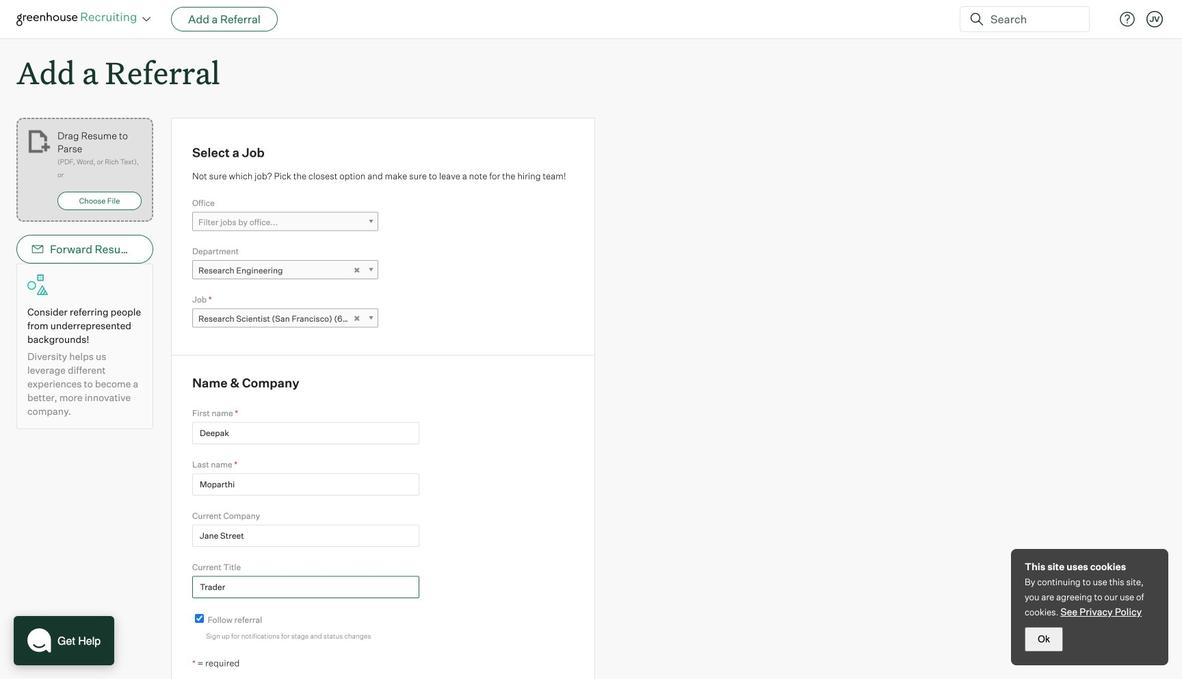 Task type: vqa. For each thing, say whether or not it's contained in the screenshot.
from
no



Task type: describe. For each thing, give the bounding box(es) containing it.
switch applications element
[[138, 11, 155, 27]]

switch applications image
[[141, 12, 152, 26]]



Task type: locate. For each thing, give the bounding box(es) containing it.
None text field
[[192, 422, 420, 444], [192, 473, 420, 496], [192, 422, 420, 444], [192, 473, 420, 496]]

Top navigation search text field
[[986, 5, 1082, 33]]

None checkbox
[[195, 614, 204, 623]]

None text field
[[192, 525, 420, 547], [192, 576, 420, 598], [192, 525, 420, 547], [192, 576, 420, 598]]



